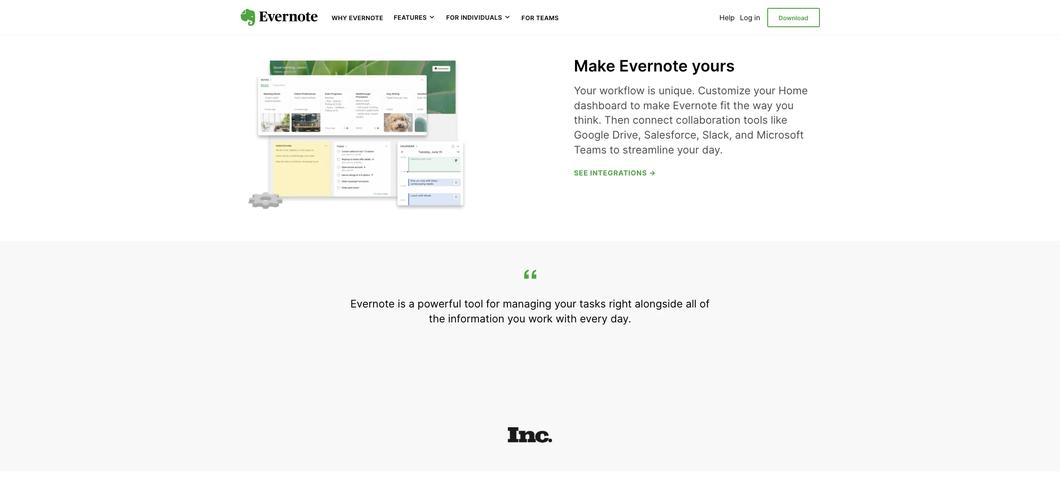 Task type: vqa. For each thing, say whether or not it's contained in the screenshot.
get at the top of page
no



Task type: locate. For each thing, give the bounding box(es) containing it.
0 vertical spatial is
[[648, 84, 656, 97]]

log in link
[[740, 13, 761, 22]]

0 vertical spatial teams
[[536, 14, 559, 22]]

the
[[734, 99, 750, 112], [429, 313, 445, 325]]

is
[[648, 84, 656, 97], [398, 298, 406, 311]]

help
[[720, 13, 735, 22]]

the down powerful
[[429, 313, 445, 325]]

1 vertical spatial is
[[398, 298, 406, 311]]

to down drive,
[[610, 143, 620, 156]]

make
[[574, 56, 616, 76]]

0 horizontal spatial teams
[[536, 14, 559, 22]]

of
[[700, 298, 710, 311]]

0 horizontal spatial the
[[429, 313, 445, 325]]

download
[[779, 14, 809, 21]]

see integrations →
[[574, 169, 656, 177]]

the right the fit
[[734, 99, 750, 112]]

0 horizontal spatial day.
[[611, 313, 632, 325]]

help link
[[720, 13, 735, 22]]

day. down slack,
[[703, 143, 723, 156]]

2 vertical spatial your
[[555, 298, 577, 311]]

1 horizontal spatial the
[[734, 99, 750, 112]]

1 vertical spatial you
[[508, 313, 526, 325]]

0 vertical spatial the
[[734, 99, 750, 112]]

1 vertical spatial day.
[[611, 313, 632, 325]]

evernote inside your workflow is unique. customize your home dashboard to make evernote fit the way you think. then connect collaboration tools like google drive, salesforce, slack, and microsoft teams to streamline your day.
[[673, 99, 718, 112]]

right
[[609, 298, 632, 311]]

to down workflow
[[631, 99, 641, 112]]

for inside button
[[446, 14, 459, 21]]

day.
[[703, 143, 723, 156], [611, 313, 632, 325]]

workflow
[[600, 84, 645, 97]]

managing
[[503, 298, 552, 311]]

day. inside 'evernote is a powerful tool for managing your tasks right alongside all of the information you work with every day.'
[[611, 313, 632, 325]]

to
[[631, 99, 641, 112], [610, 143, 620, 156]]

evernote up collaboration
[[673, 99, 718, 112]]

is up make
[[648, 84, 656, 97]]

is inside your workflow is unique. customize your home dashboard to make evernote fit the way you think. then connect collaboration tools like google drive, salesforce, slack, and microsoft teams to streamline your day.
[[648, 84, 656, 97]]

streamline
[[623, 143, 675, 156]]

is left a
[[398, 298, 406, 311]]

download link
[[768, 8, 820, 27]]

tool
[[465, 298, 483, 311]]

0 horizontal spatial your
[[555, 298, 577, 311]]

your
[[754, 84, 776, 97], [678, 143, 700, 156], [555, 298, 577, 311]]

all
[[686, 298, 697, 311]]

your up way
[[754, 84, 776, 97]]

features
[[394, 14, 427, 21]]

the inside 'evernote is a powerful tool for managing your tasks right alongside all of the information you work with every day.'
[[429, 313, 445, 325]]

1 horizontal spatial for
[[522, 14, 535, 22]]

1 vertical spatial to
[[610, 143, 620, 156]]

you down managing
[[508, 313, 526, 325]]

0 vertical spatial you
[[776, 99, 794, 112]]

0 horizontal spatial for
[[446, 14, 459, 21]]

day. inside your workflow is unique. customize your home dashboard to make evernote fit the way you think. then connect collaboration tools like google drive, salesforce, slack, and microsoft teams to streamline your day.
[[703, 143, 723, 156]]

like
[[771, 114, 788, 127]]

your down salesforce,
[[678, 143, 700, 156]]

day. down the right
[[611, 313, 632, 325]]

for
[[446, 14, 459, 21], [522, 14, 535, 22]]

with
[[556, 313, 577, 325]]

in
[[755, 13, 761, 22]]

information
[[448, 313, 505, 325]]

you
[[776, 99, 794, 112], [508, 313, 526, 325]]

1 horizontal spatial to
[[631, 99, 641, 112]]

1 horizontal spatial day.
[[703, 143, 723, 156]]

slack,
[[703, 129, 733, 141]]

2 horizontal spatial your
[[754, 84, 776, 97]]

work
[[529, 313, 553, 325]]

home
[[779, 84, 808, 97]]

0 horizontal spatial is
[[398, 298, 406, 311]]

0 horizontal spatial you
[[508, 313, 526, 325]]

drive,
[[613, 129, 641, 141]]

evernote
[[349, 14, 384, 22], [620, 56, 688, 76], [673, 99, 718, 112], [351, 298, 395, 311]]

think.
[[574, 114, 602, 127]]

for teams link
[[522, 13, 559, 22]]

unique.
[[659, 84, 695, 97]]

your
[[574, 84, 597, 97]]

1 vertical spatial your
[[678, 143, 700, 156]]

1 horizontal spatial is
[[648, 84, 656, 97]]

a
[[409, 298, 415, 311]]

individuals
[[461, 14, 503, 21]]

you up 'like'
[[776, 99, 794, 112]]

powerful
[[418, 298, 462, 311]]

why evernote
[[332, 14, 384, 22]]

evernote integrations showcase image
[[240, 59, 469, 211]]

0 vertical spatial day.
[[703, 143, 723, 156]]

evernote left a
[[351, 298, 395, 311]]

dashboard
[[574, 99, 628, 112]]

you inside 'evernote is a powerful tool for managing your tasks right alongside all of the information you work with every day.'
[[508, 313, 526, 325]]

is inside 'evernote is a powerful tool for managing your tasks right alongside all of the information you work with every day.'
[[398, 298, 406, 311]]

1 vertical spatial teams
[[574, 143, 607, 156]]

0 vertical spatial to
[[631, 99, 641, 112]]

1 horizontal spatial you
[[776, 99, 794, 112]]

customize
[[698, 84, 751, 97]]

yours
[[692, 56, 735, 76]]

1 horizontal spatial teams
[[574, 143, 607, 156]]

inc magazine logo image
[[508, 428, 553, 444]]

teams
[[536, 14, 559, 22], [574, 143, 607, 156]]

1 vertical spatial the
[[429, 313, 445, 325]]

your up with
[[555, 298, 577, 311]]

for for for individuals
[[446, 14, 459, 21]]



Task type: describe. For each thing, give the bounding box(es) containing it.
features button
[[394, 13, 436, 22]]

make evernote yours
[[574, 56, 735, 76]]

you inside your workflow is unique. customize your home dashboard to make evernote fit the way you think. then connect collaboration tools like google drive, salesforce, slack, and microsoft teams to streamline your day.
[[776, 99, 794, 112]]

log in
[[740, 13, 761, 22]]

microsoft
[[757, 129, 804, 141]]

the inside your workflow is unique. customize your home dashboard to make evernote fit the way you think. then connect collaboration tools like google drive, salesforce, slack, and microsoft teams to streamline your day.
[[734, 99, 750, 112]]

evernote right why
[[349, 14, 384, 22]]

for for for teams
[[522, 14, 535, 22]]

for
[[486, 298, 500, 311]]

connect
[[633, 114, 673, 127]]

and
[[735, 129, 754, 141]]

tasks
[[580, 298, 606, 311]]

log
[[740, 13, 753, 22]]

way
[[753, 99, 773, 112]]

why evernote link
[[332, 13, 384, 22]]

evernote inside 'evernote is a powerful tool for managing your tasks right alongside all of the information you work with every day.'
[[351, 298, 395, 311]]

google
[[574, 129, 610, 141]]

0 vertical spatial your
[[754, 84, 776, 97]]

your inside 'evernote is a powerful tool for managing your tasks right alongside all of the information you work with every day.'
[[555, 298, 577, 311]]

0 horizontal spatial to
[[610, 143, 620, 156]]

tools
[[744, 114, 768, 127]]

evernote is a powerful tool for managing your tasks right alongside all of the information you work with every day.
[[351, 298, 710, 325]]

integrations
[[591, 169, 647, 177]]

evernote up unique.
[[620, 56, 688, 76]]

for individuals button
[[446, 13, 511, 22]]

evernote logo image
[[240, 9, 318, 26]]

your workflow is unique. customize your home dashboard to make evernote fit the way you think. then connect collaboration tools like google drive, salesforce, slack, and microsoft teams to streamline your day.
[[574, 84, 808, 156]]

collaboration
[[676, 114, 741, 127]]

teams inside your workflow is unique. customize your home dashboard to make evernote fit the way you think. then connect collaboration tools like google drive, salesforce, slack, and microsoft teams to streamline your day.
[[574, 143, 607, 156]]

fit
[[721, 99, 731, 112]]

salesforce,
[[644, 129, 700, 141]]

make
[[644, 99, 670, 112]]

every
[[580, 313, 608, 325]]

1 horizontal spatial your
[[678, 143, 700, 156]]

for individuals
[[446, 14, 503, 21]]

for teams
[[522, 14, 559, 22]]

why
[[332, 14, 347, 22]]

alongside
[[635, 298, 683, 311]]

→
[[649, 169, 656, 177]]

see
[[574, 169, 589, 177]]

then
[[605, 114, 630, 127]]

see integrations → link
[[574, 169, 656, 177]]



